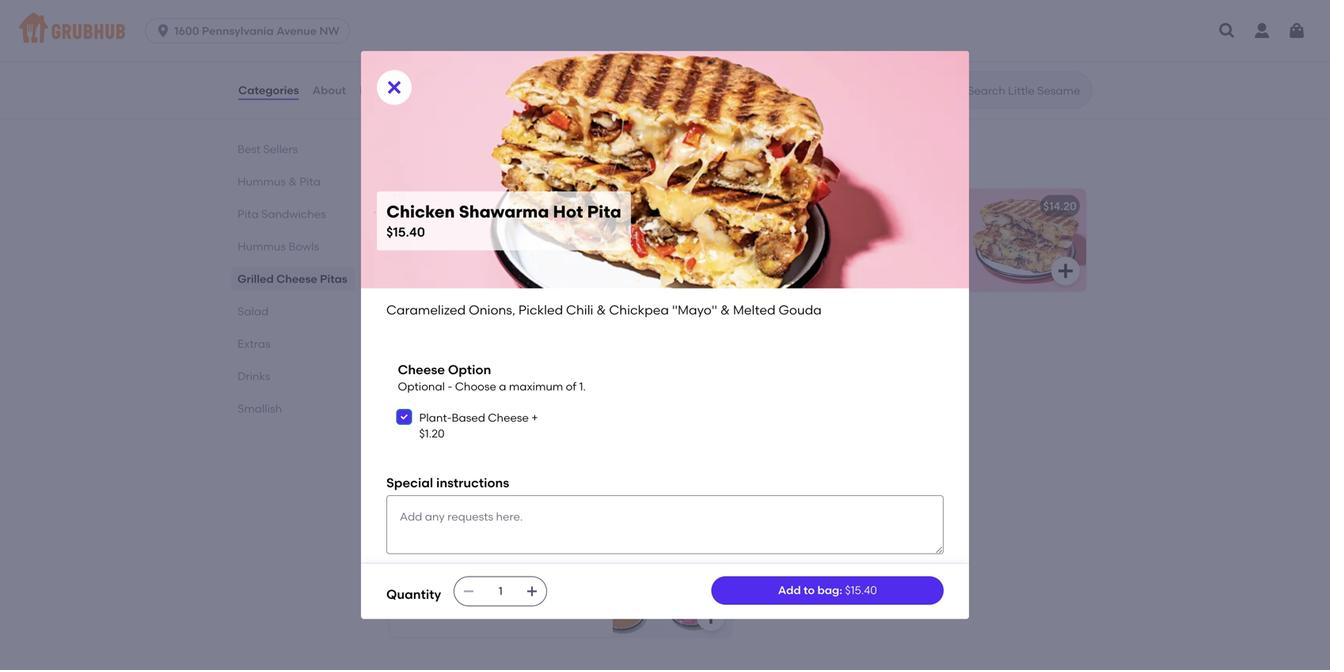 Task type: vqa. For each thing, say whether or not it's contained in the screenshot.
the cards
no



Task type: locate. For each thing, give the bounding box(es) containing it.
hummus
[[238, 175, 286, 189], [238, 240, 286, 254]]

0 vertical spatial pickled
[[399, 33, 438, 46]]

1 horizontal spatial best
[[409, 184, 429, 195]]

1 vertical spatial chili
[[566, 303, 594, 318]]

cheese down bowls
[[277, 273, 318, 286]]

0 horizontal spatial chickpea
[[399, 241, 451, 255]]

reviews
[[360, 83, 404, 97]]

chicken shawarma hot pita image
[[613, 189, 732, 292]]

seller
[[431, 184, 457, 195]]

cauliflower
[[754, 200, 817, 213], [514, 396, 575, 409]]

tahini
[[399, 49, 431, 62], [399, 460, 431, 473]]

0 vertical spatial chili
[[556, 225, 579, 239]]

preserved
[[498, 33, 552, 46]]

cheese option optional - choose a maximum of 1.
[[398, 362, 586, 394]]

Input item quantity number field
[[483, 578, 518, 606]]

1 vertical spatial onions,
[[469, 303, 516, 318]]

extras up quantity
[[399, 546, 433, 559]]

2 horizontal spatial hot
[[881, 200, 901, 213]]

onions, down "chicken shawarma hot pita"
[[471, 225, 512, 239]]

main navigation navigation
[[0, 0, 1331, 62]]

1 vertical spatial caramelized onions, pickled chili & chickpea "mayo" & melted gouda
[[387, 303, 825, 318]]

based up "chicken shawarma hot pita"
[[481, 157, 510, 169]]

1 horizontal spatial chickpea
[[609, 303, 669, 318]]

of
[[566, 380, 577, 394], [440, 396, 451, 409], [399, 444, 410, 457]]

pita down available
[[531, 203, 553, 216]]

0 vertical spatial herbs
[[445, 49, 476, 62]]

1 horizontal spatial $14.20
[[1044, 200, 1077, 213]]

gouda inside 'caramelized onions, pickled chili & chickpea "mayo" & melted gouda'
[[547, 241, 584, 255]]

pitas
[[513, 135, 556, 155], [320, 273, 348, 286]]

0 horizontal spatial cauliflower
[[514, 396, 575, 409]]

hummus down best sellers
[[238, 175, 286, 189]]

&
[[434, 49, 442, 62], [289, 175, 297, 189], [582, 225, 590, 239], [796, 238, 805, 252], [496, 241, 504, 255], [597, 303, 606, 318], [721, 303, 730, 318], [536, 428, 544, 441], [585, 444, 594, 457]]

best seller
[[409, 184, 457, 195]]

2 horizontal spatial chickpea
[[893, 222, 945, 236]]

grilled down hummus bowls
[[238, 273, 274, 286]]

served inside "pickled cabbage, preserved lemon tahini & herbs served w/ warm pita"
[[479, 49, 516, 62]]

plant- right the warm.
[[453, 157, 481, 169]]

pitas down sandwiches in the top of the page
[[320, 273, 348, 286]]

0 horizontal spatial melted
[[507, 241, 544, 255]]

gouda inside caramelized onion, kale, chickpea "mayo" & melted gouda
[[847, 238, 884, 252]]

cabbage, inside choice of chicken or cauliflower shawarma, romaine, cabbage, radish crispy pita, herbs & choice of sumac dressing, labneh ranch & tahini "caesar"
[[517, 412, 572, 425]]

0 vertical spatial of
[[566, 380, 577, 394]]

2 hummus from the top
[[238, 240, 286, 254]]

hot down available
[[553, 202, 584, 222]]

grilled up the warm.
[[387, 135, 443, 155]]

0 horizontal spatial cabbage,
[[441, 33, 496, 46]]

1 vertical spatial of
[[440, 396, 451, 409]]

0 vertical spatial onions,
[[471, 225, 512, 239]]

1 horizontal spatial choice
[[547, 428, 586, 441]]

pickled up maximum on the bottom left of the page
[[519, 303, 563, 318]]

drinks
[[238, 370, 270, 383]]

0 horizontal spatial served
[[387, 157, 418, 169]]

of left 1.
[[566, 380, 577, 394]]

grilled for grilled cheese pitas
[[238, 273, 274, 286]]

of down the radish
[[399, 444, 410, 457]]

pita
[[571, 49, 593, 62], [300, 175, 321, 189], [904, 200, 926, 213], [588, 202, 622, 222], [531, 203, 553, 216], [238, 208, 259, 221]]

served left 'w/'
[[479, 49, 516, 62]]

herbs inside "pickled cabbage, preserved lemon tahini & herbs served w/ warm pita"
[[445, 49, 476, 62]]

cauliflower shawarma hot pita
[[754, 200, 926, 213]]

crispy
[[438, 428, 472, 441]]

0 horizontal spatial salad
[[238, 305, 269, 318]]

0 vertical spatial tahini
[[399, 49, 431, 62]]

caramelized left onion,
[[754, 222, 823, 236]]

herbs inside choice of chicken or cauliflower shawarma, romaine, cabbage, radish crispy pita, herbs & choice of sumac dressing, labneh ranch & tahini "caesar"
[[502, 428, 533, 441]]

melted
[[807, 238, 844, 252], [507, 241, 544, 255], [733, 303, 776, 318]]

1 vertical spatial pickled
[[514, 225, 553, 239]]

1 vertical spatial plant-
[[419, 411, 452, 425]]

& inside caramelized onion, kale, chickpea "mayo" & melted gouda
[[796, 238, 805, 252]]

add
[[779, 584, 801, 598]]

chili up 1.
[[566, 303, 594, 318]]

pita down lemon
[[571, 49, 593, 62]]

cabbage, down maximum on the bottom left of the page
[[517, 412, 572, 425]]

best left sellers
[[238, 143, 261, 156]]

svg image
[[1218, 21, 1237, 40], [1288, 21, 1307, 40], [155, 23, 171, 39], [463, 586, 475, 598], [702, 608, 721, 627]]

0 vertical spatial pitas
[[513, 135, 556, 155]]

hot inside chicken shawarma hot pita $15.40
[[553, 202, 584, 222]]

chili down available
[[556, 225, 579, 239]]

caramelized
[[754, 222, 823, 236], [399, 225, 468, 239], [387, 303, 466, 318]]

about button
[[312, 62, 347, 119]]

0 horizontal spatial gouda
[[547, 241, 584, 255]]

sellers
[[263, 143, 298, 156]]

1 vertical spatial hummus
[[238, 240, 286, 254]]

cauliflower down maximum on the bottom left of the page
[[514, 396, 575, 409]]

1 vertical spatial best
[[409, 184, 429, 195]]

svg image inside 1600 pennsylvania avenue nw button
[[155, 23, 171, 39]]

based inside the plant-based cheese + $1.20
[[452, 411, 486, 425]]

"mayo" down chicken shawarma hot pita image
[[672, 303, 718, 318]]

"mayo" down "cauliflower shawarma hot pita"
[[754, 238, 794, 252]]

1 vertical spatial served
[[387, 157, 418, 169]]

herbs left 'w/'
[[445, 49, 476, 62]]

onions,
[[471, 225, 512, 239], [469, 303, 516, 318]]

caramelized inside caramelized onion, kale, chickpea "mayo" & melted gouda
[[754, 222, 823, 236]]

2 tahini from the top
[[399, 460, 431, 473]]

$15.40
[[387, 225, 425, 240], [846, 584, 878, 598]]

onions, up option
[[469, 303, 516, 318]]

shawarma
[[819, 200, 879, 213], [459, 202, 549, 222], [447, 203, 506, 216]]

search icon image
[[943, 81, 962, 100]]

1 vertical spatial herbs
[[502, 428, 533, 441]]

1 tahini from the top
[[399, 49, 431, 62]]

"mayo" inside caramelized onion, kale, chickpea "mayo" & melted gouda
[[754, 238, 794, 252]]

1 hummus from the top
[[238, 175, 286, 189]]

0 vertical spatial grilled
[[387, 135, 443, 155]]

bowls
[[289, 240, 319, 254]]

0 horizontal spatial pitas
[[320, 273, 348, 286]]

1 horizontal spatial hot
[[553, 202, 584, 222]]

chickpea
[[893, 222, 945, 236], [399, 241, 451, 255], [609, 303, 669, 318]]

1 horizontal spatial herbs
[[502, 428, 533, 441]]

extras down 'special'
[[387, 498, 439, 518]]

2 horizontal spatial melted
[[807, 238, 844, 252]]

shawarma down grilled cheese pitas served warm. plant-based cheese available upon request.
[[459, 202, 549, 222]]

shawarma up onion,
[[819, 200, 879, 213]]

Special instructions text field
[[387, 496, 944, 555]]

1 vertical spatial cabbage,
[[517, 412, 572, 425]]

"mayo" inside 'caramelized onions, pickled chili & chickpea "mayo" & melted gouda'
[[454, 241, 493, 255]]

chicken
[[387, 202, 455, 222], [399, 203, 444, 216], [454, 396, 498, 409]]

dressing,
[[453, 444, 502, 457]]

chickpea down chicken shawarma hot pita image
[[609, 303, 669, 318]]

2 horizontal spatial of
[[566, 380, 577, 394]]

1 horizontal spatial served
[[479, 49, 516, 62]]

1600
[[174, 24, 199, 38]]

1 horizontal spatial plant-
[[453, 157, 481, 169]]

grilled cheese pitas
[[238, 273, 348, 286]]

or
[[500, 396, 511, 409]]

pickled up reviews
[[399, 33, 438, 46]]

2 horizontal spatial gouda
[[847, 238, 884, 252]]

0 vertical spatial $15.40
[[387, 225, 425, 240]]

labneh
[[505, 444, 545, 457]]

cauliflower up caramelized onion, kale, chickpea "mayo" & melted gouda
[[754, 200, 817, 213]]

chickpea inside caramelized onion, kale, chickpea "mayo" & melted gouda
[[893, 222, 945, 236]]

1 vertical spatial pitas
[[320, 273, 348, 286]]

chicken inside choice of chicken or cauliflower shawarma, romaine, cabbage, radish crispy pita, herbs & choice of sumac dressing, labneh ranch & tahini "caesar"
[[454, 396, 498, 409]]

served
[[479, 49, 516, 62], [387, 157, 418, 169]]

pickled down "chicken shawarma hot pita"
[[514, 225, 553, 239]]

1 vertical spatial salad
[[450, 373, 482, 387]]

gouda
[[847, 238, 884, 252], [547, 241, 584, 255], [779, 303, 822, 318]]

"mayo"
[[754, 238, 794, 252], [454, 241, 493, 255], [672, 303, 718, 318]]

"mayo" down "chicken shawarma hot pita"
[[454, 241, 493, 255]]

pita,
[[475, 428, 499, 441]]

1 vertical spatial based
[[452, 411, 486, 425]]

1 horizontal spatial pitas
[[513, 135, 556, 155]]

0 vertical spatial best
[[238, 143, 261, 156]]

hummus down pita sandwiches
[[238, 240, 286, 254]]

Search Little Sesame search field
[[966, 83, 1088, 98]]

$15.40 down best seller
[[387, 225, 425, 240]]

pita up hummus bowls
[[238, 208, 259, 221]]

0 vertical spatial cauliflower
[[754, 200, 817, 213]]

cabbage, left preserved
[[441, 33, 496, 46]]

1 vertical spatial grilled
[[238, 273, 274, 286]]

choice up ranch
[[547, 428, 586, 441]]

hummus for hummus & pita
[[238, 175, 286, 189]]

of inside cheese option optional - choose a maximum of 1.
[[566, 380, 577, 394]]

0 horizontal spatial grilled
[[238, 273, 274, 286]]

cheese up optional
[[398, 362, 445, 378]]

0 horizontal spatial "mayo"
[[454, 241, 493, 255]]

2 vertical spatial extras
[[399, 546, 433, 559]]

choice down optional
[[399, 396, 438, 409]]

plant- inside the plant-based cheese + $1.20
[[419, 411, 452, 425]]

caramelized onions, pickled chili & chickpea "mayo" & melted gouda
[[399, 225, 590, 255], [387, 303, 825, 318]]

tahini up reviews
[[399, 49, 431, 62]]

best sellers
[[238, 143, 298, 156]]

2 vertical spatial of
[[399, 444, 410, 457]]

0 horizontal spatial plant-
[[419, 411, 452, 425]]

shawarma for chicken shawarma hot pita $15.40
[[459, 202, 549, 222]]

$14.20
[[689, 200, 722, 213], [1044, 200, 1077, 213]]

hot up kale,
[[881, 200, 901, 213]]

1 vertical spatial tahini
[[399, 460, 431, 473]]

1 vertical spatial $15.40
[[846, 584, 878, 598]]

extras
[[238, 337, 271, 351], [387, 498, 439, 518], [399, 546, 433, 559]]

optional
[[398, 380, 445, 394]]

pita up sandwiches in the top of the page
[[300, 175, 321, 189]]

svg image
[[702, 72, 721, 91], [385, 78, 404, 97], [702, 262, 721, 281], [1057, 262, 1076, 281], [400, 413, 409, 422], [526, 586, 539, 598]]

romaine,
[[464, 412, 515, 425]]

best left seller on the top left of page
[[409, 184, 429, 195]]

avenue
[[277, 24, 317, 38]]

2 horizontal spatial "mayo"
[[754, 238, 794, 252]]

cheese down the or
[[488, 411, 529, 425]]

shawarma inside chicken shawarma hot pita $15.40
[[459, 202, 549, 222]]

1 horizontal spatial grilled
[[387, 135, 443, 155]]

shawarma for chicken shawarma hot pita
[[447, 203, 506, 216]]

served left the warm.
[[387, 157, 418, 169]]

0 horizontal spatial choice
[[399, 396, 438, 409]]

cheese left available
[[512, 157, 547, 169]]

chicken inside chicken shawarma hot pita $15.40
[[387, 202, 455, 222]]

cheese
[[447, 135, 509, 155], [512, 157, 547, 169], [277, 273, 318, 286], [398, 362, 445, 378], [488, 411, 529, 425]]

0 horizontal spatial herbs
[[445, 49, 476, 62]]

pickled
[[399, 33, 438, 46], [514, 225, 553, 239], [519, 303, 563, 318]]

2 vertical spatial chickpea
[[609, 303, 669, 318]]

chili
[[556, 225, 579, 239], [566, 303, 594, 318]]

best
[[238, 143, 261, 156], [409, 184, 429, 195]]

-
[[448, 380, 453, 394]]

served inside grilled cheese pitas served warm. plant-based cheese available upon request.
[[387, 157, 418, 169]]

caramelized down best seller
[[399, 225, 468, 239]]

chicken for chicken shawarma hot pita $15.40
[[387, 202, 455, 222]]

0 horizontal spatial hot
[[508, 203, 528, 216]]

0 horizontal spatial best
[[238, 143, 261, 156]]

+
[[532, 411, 538, 425]]

grilled inside grilled cheese pitas served warm. plant-based cheese available upon request.
[[387, 135, 443, 155]]

0 vertical spatial hummus
[[238, 175, 286, 189]]

grilled cheese pitas served warm. plant-based cheese available upon request.
[[387, 135, 658, 169]]

salad
[[238, 305, 269, 318], [450, 373, 482, 387]]

caramelized inside 'caramelized onions, pickled chili & chickpea "mayo" & melted gouda'
[[399, 225, 468, 239]]

based
[[481, 157, 510, 169], [452, 411, 486, 425]]

hot down grilled cheese pitas served warm. plant-based cheese available upon request.
[[508, 203, 528, 216]]

choice
[[399, 396, 438, 409], [547, 428, 586, 441]]

pitas up available
[[513, 135, 556, 155]]

shawarma down seller on the top left of page
[[447, 203, 506, 216]]

sumac
[[413, 444, 450, 457]]

radish
[[399, 428, 436, 441]]

pita down upon
[[588, 202, 622, 222]]

plant- up $1.20
[[419, 411, 452, 425]]

grilled for grilled cheese pitas served warm. plant-based cheese available upon request.
[[387, 135, 443, 155]]

chickpea right kale,
[[893, 222, 945, 236]]

caramelized for cauliflower
[[754, 222, 823, 236]]

0 vertical spatial chickpea
[[893, 222, 945, 236]]

1 horizontal spatial cauliflower
[[754, 200, 817, 213]]

caramelized up fattoush
[[387, 303, 466, 318]]

0 horizontal spatial $14.20
[[689, 200, 722, 213]]

choice of chicken or cauliflower shawarma, romaine, cabbage, radish crispy pita, herbs & choice of sumac dressing, labneh ranch & tahini "caesar"
[[399, 396, 594, 473]]

1 vertical spatial cauliflower
[[514, 396, 575, 409]]

1 horizontal spatial cabbage,
[[517, 412, 572, 425]]

available
[[550, 157, 592, 169]]

2 $14.20 from the left
[[1044, 200, 1077, 213]]

extras up drinks
[[238, 337, 271, 351]]

tahini up 'special'
[[399, 460, 431, 473]]

herbs
[[445, 49, 476, 62], [502, 428, 533, 441]]

pitas inside grilled cheese pitas served warm. plant-based cheese available upon request.
[[513, 135, 556, 155]]

chickpea down best seller
[[399, 241, 451, 255]]

0 vertical spatial based
[[481, 157, 510, 169]]

shawarma,
[[399, 412, 461, 425]]

upon
[[594, 157, 618, 169]]

0 vertical spatial cabbage,
[[441, 33, 496, 46]]

special
[[387, 476, 433, 491]]

of down - in the left of the page
[[440, 396, 451, 409]]

$15.40 right bag: on the right of page
[[846, 584, 878, 598]]

0 vertical spatial served
[[479, 49, 516, 62]]

herbs up labneh
[[502, 428, 533, 441]]

pickled cabbage, preserved lemon tahini & herbs served w/ warm pita
[[399, 33, 593, 62]]

0 vertical spatial plant-
[[453, 157, 481, 169]]

plant-
[[453, 157, 481, 169], [419, 411, 452, 425]]

0 horizontal spatial $15.40
[[387, 225, 425, 240]]

based up crispy
[[452, 411, 486, 425]]



Task type: describe. For each thing, give the bounding box(es) containing it.
warm.
[[421, 157, 451, 169]]

1600 pennsylvania avenue nw button
[[145, 18, 356, 44]]

cheese inside the plant-based cheese + $1.20
[[488, 411, 529, 425]]

2 vertical spatial pickled
[[519, 303, 563, 318]]

maximum
[[509, 380, 564, 394]]

w/
[[519, 49, 533, 62]]

seasonal harissa braised beef bowl image
[[613, 0, 732, 102]]

0 vertical spatial extras
[[238, 337, 271, 351]]

1.
[[579, 380, 586, 394]]

1 horizontal spatial melted
[[733, 303, 776, 318]]

reviews button
[[359, 62, 405, 119]]

cauliflower shawarma hot pita image
[[968, 189, 1087, 292]]

kale,
[[864, 222, 890, 236]]

sandwiches
[[261, 208, 326, 221]]

0 vertical spatial salad
[[238, 305, 269, 318]]

fattoush
[[399, 373, 447, 387]]

onion,
[[826, 222, 861, 236]]

pickled inside 'caramelized onions, pickled chili & chickpea "mayo" & melted gouda'
[[514, 225, 553, 239]]

pitas for grilled cheese pitas
[[320, 273, 348, 286]]

warm
[[536, 49, 569, 62]]

caramelized for chicken
[[399, 225, 468, 239]]

nw
[[320, 24, 340, 38]]

$15.40 inside chicken shawarma hot pita $15.40
[[387, 225, 425, 240]]

option
[[448, 362, 491, 378]]

$0.00
[[693, 546, 722, 559]]

about
[[313, 83, 346, 97]]

instructions
[[436, 476, 510, 491]]

pitas for grilled cheese pitas served warm. plant-based cheese available upon request.
[[513, 135, 556, 155]]

request.
[[620, 157, 658, 169]]

categories button
[[238, 62, 300, 119]]

0 vertical spatial caramelized onions, pickled chili & chickpea "mayo" & melted gouda
[[399, 225, 590, 255]]

cheese inside cheese option optional - choose a maximum of 1.
[[398, 362, 445, 378]]

cheese up the warm.
[[447, 135, 509, 155]]

lemon
[[554, 33, 591, 46]]

"caesar"
[[434, 460, 483, 473]]

tahini inside choice of chicken or cauliflower shawarma, romaine, cabbage, radish crispy pita, herbs & choice of sumac dressing, labneh ranch & tahini "caesar"
[[399, 460, 431, 473]]

best for best seller
[[409, 184, 429, 195]]

add to bag: $15.40
[[779, 584, 878, 598]]

extras image
[[613, 535, 732, 638]]

chicken shawarma hot pita
[[399, 203, 553, 216]]

quantity
[[387, 587, 441, 603]]

melted inside caramelized onion, kale, chickpea "mayo" & melted gouda
[[807, 238, 844, 252]]

1 horizontal spatial salad
[[450, 373, 482, 387]]

to
[[804, 584, 815, 598]]

onions, inside 'caramelized onions, pickled chili & chickpea "mayo" & melted gouda'
[[471, 225, 512, 239]]

a
[[499, 380, 507, 394]]

hummus & pita
[[238, 175, 321, 189]]

choose
[[455, 380, 497, 394]]

1 $14.20 from the left
[[689, 200, 722, 213]]

pita up caramelized onion, kale, chickpea "mayo" & melted gouda
[[904, 200, 926, 213]]

hot for cauliflower shawarma hot pita
[[881, 200, 901, 213]]

shawarma for cauliflower shawarma hot pita
[[819, 200, 879, 213]]

bag:
[[818, 584, 843, 598]]

categories
[[238, 83, 299, 97]]

0 horizontal spatial of
[[399, 444, 410, 457]]

1 vertical spatial choice
[[547, 428, 586, 441]]

pickled inside "pickled cabbage, preserved lemon tahini & herbs served w/ warm pita"
[[399, 33, 438, 46]]

1 horizontal spatial "mayo"
[[672, 303, 718, 318]]

1 vertical spatial extras
[[387, 498, 439, 518]]

plant-based cheese + $1.20
[[419, 411, 538, 441]]

cabbage, inside "pickled cabbage, preserved lemon tahini & herbs served w/ warm pita"
[[441, 33, 496, 46]]

fattoush salad
[[399, 373, 482, 387]]

best for best sellers
[[238, 143, 261, 156]]

pita inside "pickled cabbage, preserved lemon tahini & herbs served w/ warm pita"
[[571, 49, 593, 62]]

ranch
[[548, 444, 583, 457]]

1 horizontal spatial of
[[440, 396, 451, 409]]

tahini inside "pickled cabbage, preserved lemon tahini & herbs served w/ warm pita"
[[399, 49, 431, 62]]

1600 pennsylvania avenue nw
[[174, 24, 340, 38]]

hummus bowls
[[238, 240, 319, 254]]

hummus for hummus bowls
[[238, 240, 286, 254]]

& inside "pickled cabbage, preserved lemon tahini & herbs served w/ warm pita"
[[434, 49, 442, 62]]

plant- inside grilled cheese pitas served warm. plant-based cheese available upon request.
[[453, 157, 481, 169]]

smallish
[[238, 402, 282, 416]]

pita sandwiches
[[238, 208, 326, 221]]

hot for chicken shawarma hot pita
[[508, 203, 528, 216]]

chili inside 'caramelized onions, pickled chili & chickpea "mayo" & melted gouda'
[[556, 225, 579, 239]]

based inside grilled cheese pitas served warm. plant-based cheese available upon request.
[[481, 157, 510, 169]]

chicken shawarma hot pita $15.40
[[387, 202, 622, 240]]

pickled cabbage, preserved lemon tahini & herbs served w/ warm pita button
[[390, 0, 732, 102]]

1 horizontal spatial $15.40
[[846, 584, 878, 598]]

chicken for chicken shawarma hot pita
[[399, 203, 444, 216]]

special instructions
[[387, 476, 510, 491]]

1 vertical spatial chickpea
[[399, 241, 451, 255]]

$1.20
[[419, 428, 445, 441]]

cauliflower inside choice of chicken or cauliflower shawarma, romaine, cabbage, radish crispy pita, herbs & choice of sumac dressing, labneh ranch & tahini "caesar"
[[514, 396, 575, 409]]

pennsylvania
[[202, 24, 274, 38]]

melted inside 'caramelized onions, pickled chili & chickpea "mayo" & melted gouda'
[[507, 241, 544, 255]]

1 horizontal spatial gouda
[[779, 303, 822, 318]]

caramelized onion, kale, chickpea "mayo" & melted gouda
[[754, 222, 945, 252]]

pita inside chicken shawarma hot pita $15.40
[[588, 202, 622, 222]]

hot for chicken shawarma hot pita $15.40
[[553, 202, 584, 222]]

0 vertical spatial choice
[[399, 396, 438, 409]]



